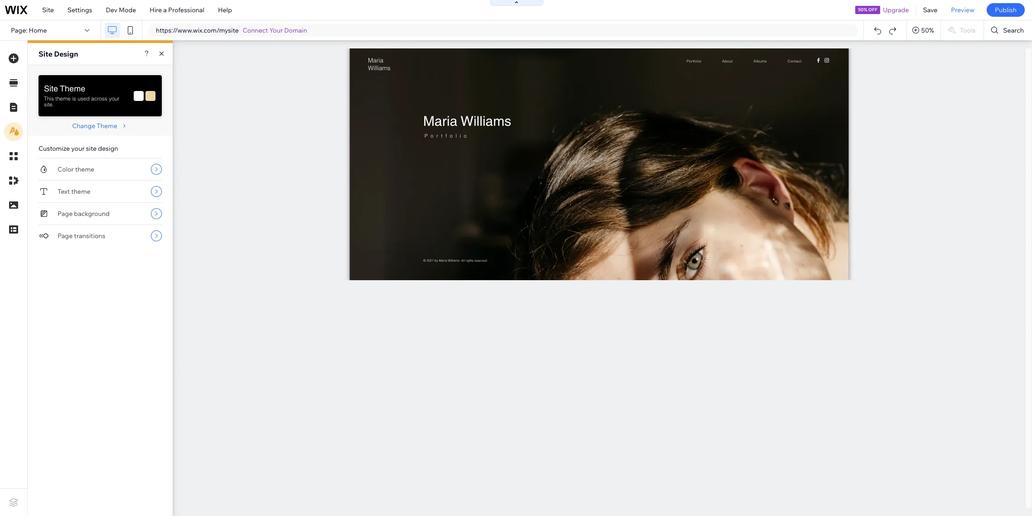 Task type: locate. For each thing, give the bounding box(es) containing it.
design
[[54, 49, 78, 58]]

transitions
[[74, 232, 105, 240]]

your left site
[[71, 145, 85, 153]]

0 horizontal spatial theme
[[60, 84, 85, 93]]

site
[[42, 6, 54, 14], [39, 49, 52, 58], [44, 84, 58, 93]]

change theme button
[[72, 122, 128, 130]]

site up this
[[44, 84, 58, 93]]

50% button
[[907, 20, 941, 40]]

site for design
[[39, 49, 52, 58]]

0 vertical spatial theme
[[55, 95, 71, 102]]

1 vertical spatial 50%
[[922, 26, 934, 34]]

page for page background
[[58, 210, 73, 218]]

2 vertical spatial site
[[44, 84, 58, 93]]

1 vertical spatial site
[[39, 49, 52, 58]]

site inside site theme this theme is used across your site.
[[44, 84, 58, 93]]

save button
[[916, 0, 944, 20]]

site
[[86, 145, 97, 153]]

page down 'text'
[[58, 210, 73, 218]]

upgrade
[[883, 6, 909, 14]]

1 vertical spatial page
[[58, 232, 73, 240]]

1 horizontal spatial theme
[[97, 122, 117, 130]]

0 horizontal spatial your
[[71, 145, 85, 153]]

theme for change
[[97, 122, 117, 130]]

theme up design
[[97, 122, 117, 130]]

your right across
[[109, 95, 119, 102]]

theme
[[55, 95, 71, 102], [75, 165, 94, 174], [71, 188, 90, 196]]

connect
[[243, 26, 268, 34]]

1 horizontal spatial 50%
[[922, 26, 934, 34]]

1 page from the top
[[58, 210, 73, 218]]

save
[[923, 6, 938, 14]]

theme
[[60, 84, 85, 93], [97, 122, 117, 130]]

change
[[72, 122, 95, 130]]

search
[[1003, 26, 1024, 34]]

tools button
[[941, 20, 984, 40]]

50% left off
[[858, 7, 867, 13]]

0 vertical spatial theme
[[60, 84, 85, 93]]

theme left the is
[[55, 95, 71, 102]]

0 vertical spatial page
[[58, 210, 73, 218]]

is
[[72, 95, 76, 102]]

theme inside site theme this theme is used across your site.
[[55, 95, 71, 102]]

page
[[58, 210, 73, 218], [58, 232, 73, 240]]

2 vertical spatial theme
[[71, 188, 90, 196]]

https://www.wix.com/mysite
[[156, 26, 239, 34]]

1 vertical spatial theme
[[75, 165, 94, 174]]

50% for 50% off
[[858, 7, 867, 13]]

page transitions
[[58, 232, 105, 240]]

2 page from the top
[[58, 232, 73, 240]]

50% for 50%
[[922, 26, 934, 34]]

0 vertical spatial 50%
[[858, 7, 867, 13]]

preview
[[951, 6, 975, 14]]

used
[[78, 95, 90, 102]]

theme inside site theme this theme is used across your site.
[[60, 84, 85, 93]]

a
[[163, 6, 167, 14]]

50% inside button
[[922, 26, 934, 34]]

professional
[[168, 6, 204, 14]]

50% down save 'button'
[[922, 26, 934, 34]]

0 horizontal spatial 50%
[[858, 7, 867, 13]]

theme right 'text'
[[71, 188, 90, 196]]

your
[[109, 95, 119, 102], [71, 145, 85, 153]]

theme for color theme
[[75, 165, 94, 174]]

0 vertical spatial your
[[109, 95, 119, 102]]

tools
[[960, 26, 976, 34]]

50%
[[858, 7, 867, 13], [922, 26, 934, 34]]

dev mode
[[106, 6, 136, 14]]

1 horizontal spatial your
[[109, 95, 119, 102]]

page left "transitions"
[[58, 232, 73, 240]]

customize
[[39, 145, 70, 153]]

site up the home
[[42, 6, 54, 14]]

site design
[[39, 49, 78, 58]]

theme up the is
[[60, 84, 85, 93]]

customize your site design
[[39, 145, 118, 153]]

site for theme
[[44, 84, 58, 93]]

help
[[218, 6, 232, 14]]

site theme this theme is used across your site.
[[44, 84, 119, 108]]

1 vertical spatial your
[[71, 145, 85, 153]]

theme right "color"
[[75, 165, 94, 174]]

site left design
[[39, 49, 52, 58]]

1 vertical spatial theme
[[97, 122, 117, 130]]



Task type: describe. For each thing, give the bounding box(es) containing it.
search button
[[984, 20, 1032, 40]]

design
[[98, 145, 118, 153]]

color
[[58, 165, 74, 174]]

this
[[44, 95, 54, 102]]

change theme
[[72, 122, 117, 130]]

domain
[[284, 26, 307, 34]]

https://www.wix.com/mysite connect your domain
[[156, 26, 307, 34]]

settings
[[67, 6, 92, 14]]

color theme
[[58, 165, 94, 174]]

your inside site theme this theme is used across your site.
[[109, 95, 119, 102]]

off
[[869, 7, 878, 13]]

theme for text theme
[[71, 188, 90, 196]]

site.
[[44, 101, 54, 108]]

text theme
[[58, 188, 90, 196]]

home
[[29, 26, 47, 34]]

50% off
[[858, 7, 878, 13]]

0 vertical spatial site
[[42, 6, 54, 14]]

hire
[[150, 6, 162, 14]]

publish
[[995, 6, 1017, 14]]

across
[[91, 95, 107, 102]]

hire a professional
[[150, 6, 204, 14]]

mode
[[119, 6, 136, 14]]

publish button
[[987, 3, 1025, 17]]

your
[[270, 26, 283, 34]]

theme for site
[[60, 84, 85, 93]]

page for page transitions
[[58, 232, 73, 240]]

dev
[[106, 6, 117, 14]]

background
[[74, 210, 110, 218]]

text
[[58, 188, 70, 196]]

preview button
[[944, 0, 981, 20]]

page background
[[58, 210, 110, 218]]



Task type: vqa. For each thing, say whether or not it's contained in the screenshot.
left 50%
yes



